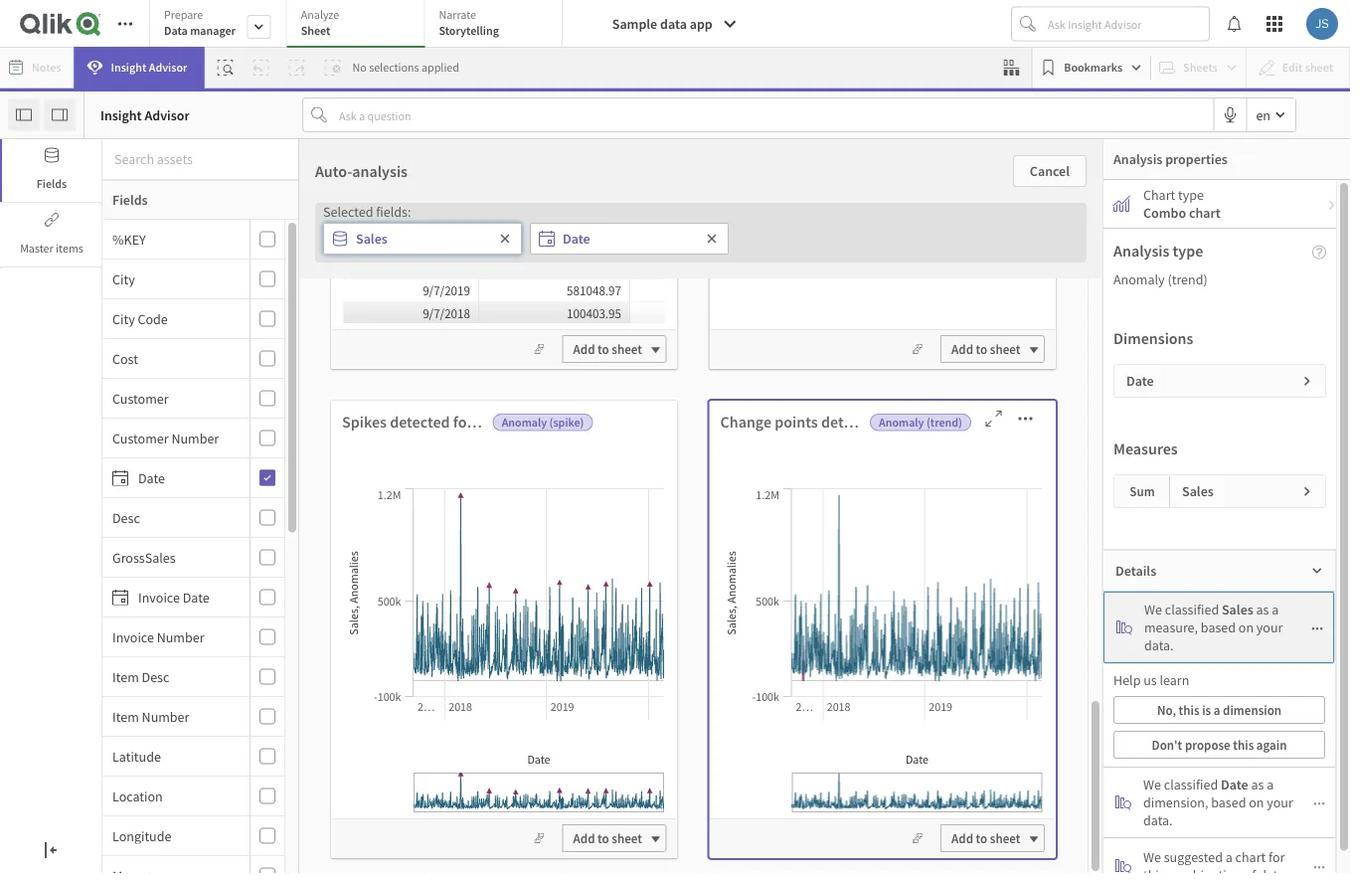 Task type: locate. For each thing, give the bounding box(es) containing it.
sheet. down and
[[942, 614, 978, 631]]

insights
[[631, 557, 676, 575], [387, 584, 432, 602], [613, 614, 658, 631], [319, 640, 365, 658]]

9/7/2018
[[423, 305, 470, 321]]

1 item from the top
[[112, 668, 139, 686]]

on inside as a measure, based on your data.
[[1239, 618, 1254, 636]]

2 vertical spatial we
[[1143, 848, 1161, 866]]

we down details
[[1144, 601, 1162, 618]]

qlik
[[499, 557, 522, 575]]

item number
[[112, 707, 189, 725]]

0 vertical spatial city
[[112, 270, 135, 288]]

1 horizontal spatial desc
[[142, 668, 169, 686]]

data right of at the bottom right of page
[[1259, 866, 1285, 874]]

date menu item
[[102, 458, 284, 498]]

1 horizontal spatial chart
[[1236, 848, 1266, 866]]

item up latitude
[[112, 707, 139, 725]]

we for as a measure, based on your data.
[[1144, 601, 1162, 618]]

anomaly (trend) down analysis type
[[1114, 270, 1208, 288]]

item number menu item
[[102, 697, 284, 737]]

0 horizontal spatial for
[[435, 584, 451, 602]]

data. inside as a measure, based on your data.
[[1144, 636, 1174, 654]]

as inside as a measure, based on your data.
[[1256, 601, 1269, 618]]

data. inside as a dimension, based on your data.
[[1143, 811, 1173, 829]]

dimension
[[1223, 702, 1282, 718]]

invoice up "invoice number"
[[138, 588, 180, 606]]

longitude menu item
[[102, 816, 284, 856]]

the up directly
[[418, 517, 440, 536]]

analyze image left suggested
[[1116, 858, 1132, 874]]

1 vertical spatial new
[[604, 557, 628, 575]]

0 vertical spatial chart
[[1189, 204, 1221, 222]]

1 customer from the top
[[112, 389, 169, 407]]

1 city from the top
[[112, 270, 135, 288]]

city
[[112, 270, 135, 288], [112, 310, 135, 328]]

sheet. inside 'to start creating visualizations and build your new sheet.'
[[942, 614, 978, 631]]

based
[[1201, 618, 1236, 636], [1211, 793, 1246, 811]]

581048.97
[[567, 282, 621, 298]]

we suggested a chart for this combination of data
[[1143, 848, 1285, 874]]

to inside 'to start creating visualizations and build your new sheet.'
[[977, 557, 989, 575]]

the
[[418, 517, 440, 536], [693, 557, 712, 575]]

1 horizontal spatial explore
[[363, 517, 415, 536]]

analysis properties
[[1114, 150, 1228, 168]]

sheet. inside the . save any insights you discover to this sheet.
[[482, 640, 518, 658]]

sheet. down any
[[482, 640, 518, 658]]

advisor down insight advisor dropdown button
[[145, 106, 190, 124]]

1 vertical spatial desc
[[142, 668, 169, 686]]

saved
[[702, 614, 736, 631]]

invoice date
[[138, 588, 209, 606]]

chart right suggested
[[1236, 848, 1266, 866]]

invoice number menu item
[[102, 617, 284, 657]]

data left using
[[715, 557, 741, 575]]

on right the measure,
[[1239, 618, 1254, 636]]

sheet. for new
[[942, 614, 978, 631]]

help
[[1114, 671, 1141, 689]]

to inside the . save any insights you discover to this sheet.
[[443, 640, 455, 658]]

item desc
[[112, 668, 169, 686]]

data inside we suggested a chart for this combination of data
[[1259, 866, 1285, 874]]

0 vertical spatial customer
[[112, 389, 169, 407]]

. left save
[[456, 610, 459, 628]]

. inside the . any found insights can be saved to this sheet.
[[737, 584, 740, 602]]

anomaly (trend) left full screen icon
[[879, 415, 963, 430]]

data left directly
[[391, 557, 417, 575]]

Search assets text field
[[102, 141, 299, 177]]

this down save
[[458, 640, 480, 658]]

measure,
[[1144, 618, 1198, 636]]

an
[[456, 288, 481, 318]]

1 vertical spatial item
[[112, 707, 139, 725]]

0 vertical spatial data.
[[1144, 636, 1174, 654]]

on down again
[[1249, 793, 1264, 811]]

tab list
[[149, 0, 563, 50]]

sales down "selected fields:"
[[356, 230, 388, 248]]

as down again
[[1251, 776, 1264, 793]]

insight advisor down data
[[111, 60, 187, 75]]

1 vertical spatial analyze image
[[1116, 858, 1132, 874]]

customer for customer number
[[112, 429, 169, 447]]

any
[[743, 584, 765, 602]]

advisor up discover
[[401, 612, 443, 628]]

data. for measure,
[[1144, 636, 1174, 654]]

location menu item
[[102, 777, 284, 816]]

as right we classified sales
[[1256, 601, 1269, 618]]

1 vertical spatial type
[[1173, 241, 1204, 261]]

chart right combo
[[1189, 204, 1221, 222]]

0 vertical spatial type
[[1178, 186, 1204, 204]]

date down grosssales menu item
[[183, 588, 209, 606]]

your up generate on the left
[[362, 557, 388, 575]]

menu containing %key
[[102, 220, 299, 874]]

selections
[[369, 60, 419, 75]]

find new insights in the data using
[[575, 557, 775, 575]]

your down visualizations
[[886, 614, 912, 631]]

analyze image for we classified
[[1116, 794, 1132, 810]]

1 horizontal spatial anomaly (trend)
[[1114, 270, 1208, 288]]

this inside button
[[1233, 736, 1254, 753]]

anomaly
[[1114, 270, 1165, 288], [502, 415, 547, 430], [879, 415, 924, 430]]

2 vertical spatial number
[[142, 707, 189, 725]]

0 vertical spatial number
[[171, 429, 219, 447]]

date inside the invoice date 'menu item'
[[183, 588, 209, 606]]

we down don't
[[1143, 776, 1161, 793]]

desc menu item
[[102, 498, 284, 538]]

we left suggested
[[1143, 848, 1161, 866]]

item
[[112, 668, 139, 686], [112, 707, 139, 725]]

analysis for analysis properties
[[1114, 150, 1163, 168]]

item inside menu item
[[112, 707, 139, 725]]

for right detected
[[453, 412, 473, 432]]

1 vertical spatial you
[[367, 640, 389, 658]]

anomaly (trend)
[[1114, 270, 1208, 288], [879, 415, 963, 430]]

anomaly down analysis type
[[1114, 270, 1165, 288]]

this inside button
[[1179, 702, 1200, 718]]

explore up explore your data directly or let qlik generate insights for you with at the bottom of page
[[363, 517, 415, 536]]

desc down "invoice number"
[[142, 668, 169, 686]]

don't propose this again button
[[1114, 731, 1325, 759]]

cost button
[[102, 350, 246, 367]]

desc
[[112, 509, 140, 527], [142, 668, 169, 686]]

0 horizontal spatial sheet.
[[482, 640, 518, 658]]

have
[[617, 517, 652, 536]]

new right the find
[[604, 557, 628, 575]]

0 vertical spatial for
[[453, 412, 473, 432]]

2 , from the left
[[724, 603, 739, 609]]

1 vertical spatial anomaly (trend)
[[879, 415, 963, 430]]

0 horizontal spatial chart
[[1189, 204, 1221, 222]]

fields up master items
[[37, 176, 67, 191]]

longitude
[[112, 827, 171, 845]]

0 horizontal spatial the
[[418, 517, 440, 536]]

1 vertical spatial we
[[1143, 776, 1161, 793]]

customer inside customer 'menu item'
[[112, 389, 169, 407]]

1 vertical spatial customer
[[112, 429, 169, 447]]

sheet...
[[901, 288, 973, 318]]

.
[[737, 584, 740, 602], [456, 610, 459, 628]]

invoice date button
[[102, 588, 246, 606]]

date down customer number
[[138, 469, 165, 487]]

insight advisor up discover
[[360, 612, 443, 628]]

sales left values
[[476, 412, 512, 432]]

cancel
[[1030, 162, 1070, 180]]

1 horizontal spatial ,
[[724, 603, 739, 609]]

customer
[[112, 389, 169, 407], [112, 429, 169, 447]]

0 vertical spatial .
[[737, 584, 740, 602]]

2 city from the top
[[112, 310, 135, 328]]

0 vertical spatial insight advisor
[[111, 60, 187, 75]]

0 horizontal spatial (trend)
[[927, 415, 963, 430]]

0 vertical spatial based
[[1201, 618, 1236, 636]]

invoice inside the invoice date 'menu item'
[[138, 588, 180, 606]]

data inside explore your data directly or let qlik generate insights for you with
[[391, 557, 417, 575]]

item up item number
[[112, 668, 139, 686]]

date inside "date" menu item
[[138, 469, 165, 487]]

more image
[[1010, 409, 1042, 429]]

start
[[992, 557, 1018, 575]]

based right dimension,
[[1211, 793, 1246, 811]]

new down visualizations
[[915, 614, 940, 631]]

sales right the measure,
[[1222, 601, 1254, 618]]

classified
[[1165, 601, 1219, 618], [1164, 776, 1218, 793]]

tab list inside choose an option below to get started adding to this sheet... application
[[149, 0, 563, 50]]

1 analyze image from the top
[[1116, 794, 1132, 810]]

insights down generate on the left
[[319, 640, 365, 658]]

0 horizontal spatial desc
[[112, 509, 140, 527]]

0 vertical spatial the
[[418, 517, 440, 536]]

, for anomaly (trend)
[[724, 603, 739, 609]]

as for date
[[1251, 776, 1264, 793]]

date
[[563, 230, 590, 248], [1127, 372, 1154, 390], [596, 412, 627, 432], [138, 469, 165, 487], [183, 588, 209, 606], [1221, 776, 1249, 793]]

2 vertical spatial new
[[915, 614, 940, 631]]

a inside button
[[1214, 702, 1221, 718]]

tab list containing prepare
[[149, 0, 563, 50]]

city down %key
[[112, 270, 135, 288]]

new right the create
[[909, 517, 937, 536]]

a right have
[[655, 517, 663, 536]]

john smith image
[[1307, 8, 1338, 40]]

2 customer from the top
[[112, 429, 169, 447]]

1 vertical spatial the
[[693, 557, 712, 575]]

sales
[[356, 230, 388, 248], [476, 412, 512, 432], [1182, 482, 1214, 500], [1222, 601, 1254, 618]]

data left app
[[660, 15, 687, 33]]

creating
[[838, 587, 886, 605]]

explore the data
[[363, 517, 474, 536]]

a inside as a dimension, based on your data.
[[1267, 776, 1274, 793]]

menu inside choose an option below to get started adding to this sheet... application
[[102, 220, 299, 874]]

1 horizontal spatial .
[[737, 584, 740, 602]]

1 vertical spatial for
[[435, 584, 451, 602]]

data
[[164, 23, 188, 38]]

1 , from the left
[[345, 603, 361, 609]]

1 vertical spatial classified
[[1164, 776, 1218, 793]]

advisor up be
[[684, 585, 724, 602]]

applied
[[422, 60, 459, 75]]

1 horizontal spatial for
[[453, 412, 473, 432]]

a inside as a measure, based on your data.
[[1272, 601, 1279, 618]]

1 vertical spatial .
[[456, 610, 459, 628]]

full screen image
[[978, 409, 1010, 429]]

2 horizontal spatial sheet.
[[942, 614, 978, 631]]

sheet. down can
[[657, 640, 693, 658]]

invoice for invoice date
[[138, 588, 180, 606]]

1 horizontal spatial (trend)
[[1168, 270, 1208, 288]]

analyze image inside we suggested a chart for this combination of data "button"
[[1116, 858, 1132, 874]]

2 master items button from the left
[[2, 204, 101, 266]]

1 vertical spatial analysis
[[1114, 241, 1170, 261]]

insights down directly
[[387, 584, 432, 602]]

fields
[[37, 176, 67, 191], [112, 191, 148, 209]]

menu
[[102, 220, 299, 874]]

your
[[362, 557, 388, 575], [886, 614, 912, 631], [1257, 618, 1283, 636], [1267, 793, 1293, 811]]

this inside the . any found insights can be saved to this sheet.
[[753, 614, 775, 631]]

0 vertical spatial desc
[[112, 509, 140, 527]]

invoice inside invoice number menu item
[[112, 628, 154, 646]]

1 analysis from the top
[[1114, 150, 1163, 168]]

0 vertical spatial item
[[112, 668, 139, 686]]

app
[[690, 15, 713, 33]]

sheet.
[[942, 614, 978, 631], [482, 640, 518, 658], [657, 640, 693, 658]]

1 vertical spatial explore
[[315, 557, 359, 575]]

anomaly left full screen icon
[[879, 415, 924, 430]]

number for customer number
[[171, 429, 219, 447]]

this left combination at the bottom of the page
[[1143, 866, 1165, 874]]

to inside the . any found insights can be saved to this sheet.
[[738, 614, 751, 631]]

2 analyze image from the top
[[1116, 858, 1132, 874]]

latitude menu item
[[102, 737, 284, 777]]

0 horizontal spatial anomaly (trend)
[[879, 415, 963, 430]]

0 vertical spatial as
[[1256, 601, 1269, 618]]

data inside button
[[660, 15, 687, 33]]

a down again
[[1267, 776, 1274, 793]]

0 horizontal spatial ,
[[345, 603, 361, 609]]

insights left in
[[631, 557, 676, 575]]

desc up grosssales
[[112, 509, 140, 527]]

date right over on the left top
[[596, 412, 627, 432]]

number down customer 'menu item' in the top left of the page
[[171, 429, 219, 447]]

a right we classified sales
[[1272, 601, 1279, 618]]

on inside as a dimension, based on your data.
[[1249, 793, 1264, 811]]

, down generate on the left
[[345, 603, 361, 609]]

type down combo
[[1173, 241, 1204, 261]]

you left with
[[454, 584, 476, 602]]

small image
[[1326, 199, 1338, 211], [1302, 375, 1314, 387], [1302, 485, 1314, 497], [1311, 565, 1324, 577], [1312, 622, 1323, 635], [1314, 797, 1325, 810]]

combo
[[1143, 204, 1186, 222]]

a
[[655, 517, 663, 536], [1272, 601, 1279, 618], [1214, 702, 1221, 718], [1267, 776, 1274, 793], [1226, 848, 1233, 866]]

1 horizontal spatial you
[[454, 584, 476, 602]]

advisor down data
[[149, 60, 187, 75]]

en
[[1256, 106, 1271, 124]]

choose an option below to get started adding to this sheet... application
[[0, 0, 1350, 874]]

city button
[[102, 270, 246, 288]]

. inside the . save any insights you discover to this sheet.
[[456, 610, 459, 628]]

0 vertical spatial invoice
[[138, 588, 180, 606]]

1 vertical spatial chart
[[1236, 848, 1266, 866]]

analysis up the chart
[[1114, 150, 1163, 168]]

1 horizontal spatial fields
[[112, 191, 148, 209]]

item inside "menu item"
[[112, 668, 139, 686]]

directly
[[419, 557, 463, 575]]

type right the chart
[[1178, 186, 1204, 204]]

fields button
[[0, 139, 101, 202], [2, 139, 101, 202], [102, 180, 299, 220]]

this
[[859, 288, 896, 318], [753, 614, 775, 631], [458, 640, 480, 658], [1179, 702, 1200, 718], [1233, 736, 1254, 753], [1143, 866, 1165, 874]]

sample data app button
[[600, 8, 750, 40]]

0 vertical spatial new
[[909, 517, 937, 536]]

city left code
[[112, 310, 135, 328]]

based inside as a measure, based on your data.
[[1201, 618, 1236, 636]]

data. up help us learn
[[1144, 636, 1174, 654]]

data. up suggested
[[1143, 811, 1173, 829]]

a for as a measure, based on your data.
[[1272, 601, 1279, 618]]

analysis down combo
[[1114, 241, 1170, 261]]

0 vertical spatial analyze image
[[1116, 794, 1132, 810]]

,
[[345, 603, 361, 609], [724, 603, 739, 609]]

0 vertical spatial on
[[1239, 618, 1254, 636]]

date button
[[102, 469, 246, 487]]

1 vertical spatial invoice
[[112, 628, 154, 646]]

2 vertical spatial for
[[1269, 848, 1285, 866]]

0 horizontal spatial explore
[[315, 557, 359, 575]]

(trend) down analysis type
[[1168, 270, 1208, 288]]

1 vertical spatial number
[[157, 628, 204, 646]]

as inside as a dimension, based on your data.
[[1251, 776, 1264, 793]]

0 vertical spatial we
[[1144, 601, 1162, 618]]

fields up %key
[[112, 191, 148, 209]]

date down dimensions
[[1127, 372, 1154, 390]]

number up latitude "button"
[[142, 707, 189, 725]]

this inside the . save any insights you discover to this sheet.
[[458, 640, 480, 658]]

invoice up "item desc"
[[112, 628, 154, 646]]

explore inside explore your data directly or let qlik generate insights for you with
[[315, 557, 359, 575]]

anomaly left the (spike)
[[502, 415, 547, 430]]

2 analysis from the top
[[1114, 241, 1170, 261]]

invoice date menu item
[[102, 578, 284, 617]]

on for sales
[[1239, 618, 1254, 636]]

1 vertical spatial data.
[[1143, 811, 1173, 829]]

using
[[744, 557, 775, 575]]

2 horizontal spatial for
[[1269, 848, 1285, 866]]

small image
[[1314, 861, 1325, 873]]

1 vertical spatial based
[[1211, 793, 1246, 811]]

1 vertical spatial city
[[112, 310, 135, 328]]

analyze image left dimension,
[[1116, 794, 1132, 810]]

customer up date button
[[112, 429, 169, 447]]

have a question?
[[617, 517, 733, 536]]

smart search image
[[217, 60, 233, 76]]

you left discover
[[367, 640, 389, 658]]

type inside chart type combo chart
[[1178, 186, 1204, 204]]

a left of at the bottom right of page
[[1226, 848, 1233, 866]]

based for date
[[1211, 793, 1246, 811]]

number up item desc button
[[157, 628, 204, 646]]

with
[[478, 584, 504, 602]]

2 item from the top
[[112, 707, 139, 725]]

ask insight advisor
[[622, 585, 724, 602]]

analyze image
[[1117, 619, 1133, 635]]

. left any
[[737, 584, 740, 602]]

found
[[575, 614, 610, 631]]

spikes detected for sales values over date
[[342, 412, 627, 432]]

0 vertical spatial classified
[[1165, 601, 1219, 618]]

(trend)
[[1168, 270, 1208, 288], [927, 415, 963, 430]]

this left is
[[1179, 702, 1200, 718]]

the right in
[[693, 557, 712, 575]]

based right the measure,
[[1201, 618, 1236, 636]]

based inside as a dimension, based on your data.
[[1211, 793, 1246, 811]]

this inside we suggested a chart for this combination of data
[[1143, 866, 1165, 874]]

cost
[[112, 350, 138, 367]]

date up 581048.97 on the left top of page
[[563, 230, 590, 248]]

analyze image
[[1116, 794, 1132, 810], [1116, 858, 1132, 874]]

city inside menu item
[[112, 310, 135, 328]]

0 vertical spatial analysis
[[1114, 150, 1163, 168]]

your inside as a dimension, based on your data.
[[1267, 793, 1293, 811]]

customer inside customer number menu item
[[112, 429, 169, 447]]

0 horizontal spatial .
[[456, 610, 459, 628]]

explore up generate on the left
[[315, 557, 359, 575]]

analyze sheet
[[301, 7, 339, 38]]

new inside 'to start creating visualizations and build your new sheet.'
[[915, 614, 940, 631]]

latitude button
[[102, 747, 246, 765]]

customer number button
[[102, 429, 246, 447]]

type for analysis
[[1173, 241, 1204, 261]]

manager
[[190, 23, 236, 38]]

2 horizontal spatial anomaly
[[1114, 270, 1165, 288]]

0 vertical spatial you
[[454, 584, 476, 602]]

this left again
[[1233, 736, 1254, 753]]

1 vertical spatial as
[[1251, 776, 1264, 793]]

chart inside chart type combo chart
[[1189, 204, 1221, 222]]

add
[[573, 341, 595, 357], [952, 341, 973, 357], [573, 830, 595, 846], [952, 830, 973, 846]]

your down again
[[1267, 793, 1293, 811]]

edit
[[906, 558, 928, 575]]

this left sheet...
[[859, 288, 896, 318]]

city inside menu item
[[112, 270, 135, 288]]

you
[[454, 584, 476, 602], [367, 640, 389, 658]]

chart inside we suggested a chart for this combination of data
[[1236, 848, 1266, 866]]

0 horizontal spatial you
[[367, 640, 389, 658]]

insight advisor down insight advisor dropdown button
[[100, 106, 190, 124]]

customer down the cost
[[112, 389, 169, 407]]

your right we classified sales
[[1257, 618, 1283, 636]]

help image
[[1313, 245, 1326, 259]]

longitude button
[[102, 827, 246, 845]]

(trend) left full screen icon
[[927, 415, 963, 430]]

1 horizontal spatial sheet.
[[657, 640, 693, 658]]

for
[[453, 412, 473, 432], [435, 584, 451, 602], [1269, 848, 1285, 866]]

1 vertical spatial on
[[1249, 793, 1264, 811]]

for down directly
[[435, 584, 451, 602]]

0 vertical spatial explore
[[363, 517, 415, 536]]

insights down the ask
[[613, 614, 658, 631]]

item desc button
[[102, 668, 246, 686]]

2 vertical spatial insight advisor
[[360, 612, 443, 628]]

, up saved
[[724, 603, 739, 609]]

anomaly (spike)
[[502, 415, 584, 430]]

for right of at the bottom right of page
[[1269, 848, 1285, 866]]

date down don't propose this again button at the right of page
[[1221, 776, 1249, 793]]

this down any
[[753, 614, 775, 631]]



Task type: vqa. For each thing, say whether or not it's contained in the screenshot.
Analysis type
yes



Task type: describe. For each thing, give the bounding box(es) containing it.
insight advisor button
[[74, 47, 204, 88]]

manager menu item
[[102, 856, 284, 874]]

save
[[462, 610, 490, 628]]

item for item desc
[[112, 668, 139, 686]]

customer for customer
[[112, 389, 169, 407]]

choose
[[377, 288, 452, 318]]

narrate
[[439, 7, 476, 22]]

explore for explore your data directly or let qlik generate insights for you with
[[315, 557, 359, 575]]

fields:
[[376, 203, 411, 221]]

1 vertical spatial insight advisor
[[100, 106, 190, 124]]

bookmarks button
[[1036, 52, 1147, 84]]

dimensions
[[1114, 328, 1194, 348]]

or
[[466, 557, 478, 575]]

chart for a
[[1236, 848, 1266, 866]]

be
[[684, 614, 699, 631]]

visualizations
[[888, 587, 967, 605]]

deselect field image
[[706, 233, 718, 245]]

number for invoice number
[[157, 628, 204, 646]]

is
[[1202, 702, 1211, 718]]

chart for combo
[[1189, 204, 1221, 222]]

city for city
[[112, 270, 135, 288]]

new for find
[[604, 557, 628, 575]]

chart type combo chart
[[1143, 186, 1221, 222]]

0 vertical spatial anomaly (trend)
[[1114, 270, 1208, 288]]

chart
[[1143, 186, 1176, 204]]

1 horizontal spatial anomaly
[[879, 415, 924, 430]]

as for sales
[[1256, 601, 1269, 618]]

we classified date
[[1143, 776, 1249, 793]]

analyze
[[301, 7, 339, 22]]

as a measure, based on your data.
[[1144, 601, 1283, 654]]

on for date
[[1249, 793, 1264, 811]]

sheet. for this
[[482, 640, 518, 658]]

insight inside insight advisor dropdown button
[[111, 60, 146, 75]]

desc inside "menu item"
[[142, 668, 169, 686]]

insights inside explore your data directly or let qlik generate insights for you with
[[387, 584, 432, 602]]

a for as a dimension, based on your data.
[[1267, 776, 1274, 793]]

suggested
[[1164, 848, 1223, 866]]

invoice for invoice number
[[112, 628, 154, 646]]

explore for explore the data
[[363, 517, 415, 536]]

grosssales
[[112, 548, 176, 566]]

insights inside the . any found insights can be saved to this sheet.
[[613, 614, 658, 631]]

combo chart image
[[1114, 196, 1130, 212]]

explore your data directly or let qlik generate insights for you with
[[315, 557, 522, 602]]

(spike)
[[549, 415, 584, 430]]

analytics
[[941, 517, 1002, 536]]

prepare data manager
[[164, 7, 236, 38]]

option
[[486, 288, 552, 318]]

to start creating visualizations and build your new sheet.
[[838, 557, 1025, 631]]

sum button
[[1115, 475, 1170, 507]]

a for have a question?
[[655, 517, 663, 536]]

customer number menu item
[[102, 419, 284, 458]]

city for city code
[[112, 310, 135, 328]]

invoice number
[[112, 628, 204, 646]]

we inside we suggested a chart for this combination of data
[[1143, 848, 1161, 866]]

1 horizontal spatial the
[[693, 557, 712, 575]]

. for data
[[456, 610, 459, 628]]

number for item number
[[142, 707, 189, 725]]

for inside we suggested a chart for this combination of data
[[1269, 848, 1285, 866]]

sheet
[[301, 23, 330, 38]]

no selections applied
[[352, 60, 459, 75]]

can
[[661, 614, 682, 631]]

selected
[[323, 203, 373, 221]]

we for as a dimension, based on your data.
[[1143, 776, 1161, 793]]

help us learn
[[1114, 671, 1190, 689]]

data up or
[[444, 517, 474, 536]]

Ask Insight Advisor text field
[[1044, 8, 1209, 40]]

again
[[1257, 736, 1287, 753]]

sample
[[612, 15, 657, 33]]

values
[[515, 412, 559, 432]]

grosssales menu item
[[102, 538, 284, 578]]

desc button
[[102, 509, 246, 527]]

search image
[[598, 584, 622, 602]]

propose
[[1185, 736, 1231, 753]]

based for sales
[[1201, 618, 1236, 636]]

find
[[575, 557, 601, 575]]

deselect field image
[[499, 233, 511, 245]]

invoice number button
[[102, 628, 246, 646]]

9/7/2019
[[423, 282, 470, 298]]

cost menu item
[[102, 339, 284, 379]]

us
[[1144, 671, 1157, 689]]

desc inside menu item
[[112, 509, 140, 527]]

a inside we suggested a chart for this combination of data
[[1226, 848, 1233, 866]]

don't
[[1152, 736, 1183, 753]]

master
[[20, 241, 53, 256]]

bookmarks
[[1064, 60, 1123, 75]]

no
[[352, 60, 367, 75]]

1 master items button from the left
[[0, 204, 101, 266]]

spikes
[[342, 412, 387, 432]]

. any found insights can be saved to this sheet.
[[575, 584, 775, 658]]

sum
[[1130, 483, 1155, 499]]

city code menu item
[[102, 299, 284, 339]]

item for item number
[[112, 707, 139, 725]]

1 vertical spatial (trend)
[[927, 415, 963, 430]]

combination
[[1168, 866, 1242, 874]]

prepare
[[164, 7, 203, 22]]

sheet. inside the . any found insights can be saved to this sheet.
[[657, 640, 693, 658]]

city menu item
[[102, 260, 284, 299]]

customer number
[[112, 429, 219, 447]]

as a dimension, based on your data.
[[1143, 776, 1293, 829]]

location button
[[102, 787, 246, 805]]

edit sheet
[[906, 558, 961, 575]]

create new analytics
[[861, 517, 1002, 536]]

classified for dimension,
[[1164, 776, 1218, 793]]

choose an option below to get started adding to this sheet...
[[377, 288, 973, 318]]

classified for measure,
[[1165, 601, 1219, 618]]

insight advisor inside dropdown button
[[111, 60, 187, 75]]

question?
[[666, 517, 733, 536]]

%key button
[[102, 230, 246, 248]]

of
[[1245, 866, 1256, 874]]

advisor inside insight advisor dropdown button
[[149, 60, 187, 75]]

below
[[557, 288, 618, 318]]

selections tool image
[[1004, 60, 1019, 76]]

let
[[481, 557, 496, 575]]

analysis for analysis type
[[1114, 241, 1170, 261]]

latitude
[[112, 747, 161, 765]]

ask
[[622, 585, 641, 602]]

0 horizontal spatial fields
[[37, 176, 67, 191]]

data. for dimension,
[[1143, 811, 1173, 829]]

hide properties image
[[52, 107, 68, 123]]

cancel button
[[1013, 155, 1087, 187]]

hide assets image
[[16, 107, 32, 123]]

you inside explore your data directly or let qlik generate insights for you with
[[454, 584, 476, 602]]

started
[[684, 288, 754, 318]]

customer menu item
[[102, 379, 284, 419]]

learn
[[1160, 671, 1190, 689]]

%key
[[112, 230, 146, 248]]

item desc menu item
[[102, 657, 284, 697]]

analysis
[[352, 161, 408, 181]]

your inside 'to start creating visualizations and build your new sheet.'
[[886, 614, 912, 631]]

0 vertical spatial (trend)
[[1168, 270, 1208, 288]]

in
[[679, 557, 690, 575]]

adding
[[759, 288, 829, 318]]

generate
[[333, 584, 384, 602]]

analysis type
[[1114, 241, 1204, 261]]

insights inside the . save any insights you discover to this sheet.
[[319, 640, 365, 658]]

%key menu item
[[102, 220, 284, 260]]

storytelling
[[439, 23, 499, 38]]

over
[[562, 412, 593, 432]]

location
[[112, 787, 163, 805]]

your inside explore your data directly or let qlik generate insights for you with
[[362, 557, 388, 575]]

code
[[138, 310, 168, 328]]

0 horizontal spatial anomaly
[[502, 415, 547, 430]]

city code
[[112, 310, 168, 328]]

you inside the . save any insights you discover to this sheet.
[[367, 640, 389, 658]]

master items
[[20, 241, 83, 256]]

. for question?
[[737, 584, 740, 602]]

measures
[[1114, 439, 1178, 458]]

type for chart
[[1178, 186, 1204, 204]]

we classified sales
[[1144, 601, 1254, 618]]

new for create
[[909, 517, 937, 536]]

analyze image for we suggested a chart for this combination of data
[[1116, 858, 1132, 874]]

grosssales button
[[102, 548, 246, 566]]

discover
[[392, 640, 441, 658]]

, for anomaly (spike)
[[345, 603, 361, 609]]

item number button
[[102, 707, 246, 725]]

sales right sum button
[[1182, 482, 1214, 500]]

your inside as a measure, based on your data.
[[1257, 618, 1283, 636]]

Ask a question text field
[[335, 99, 1213, 131]]

for inside explore your data directly or let qlik generate insights for you with
[[435, 584, 451, 602]]

city code button
[[102, 310, 246, 328]]

customer button
[[102, 389, 246, 407]]



